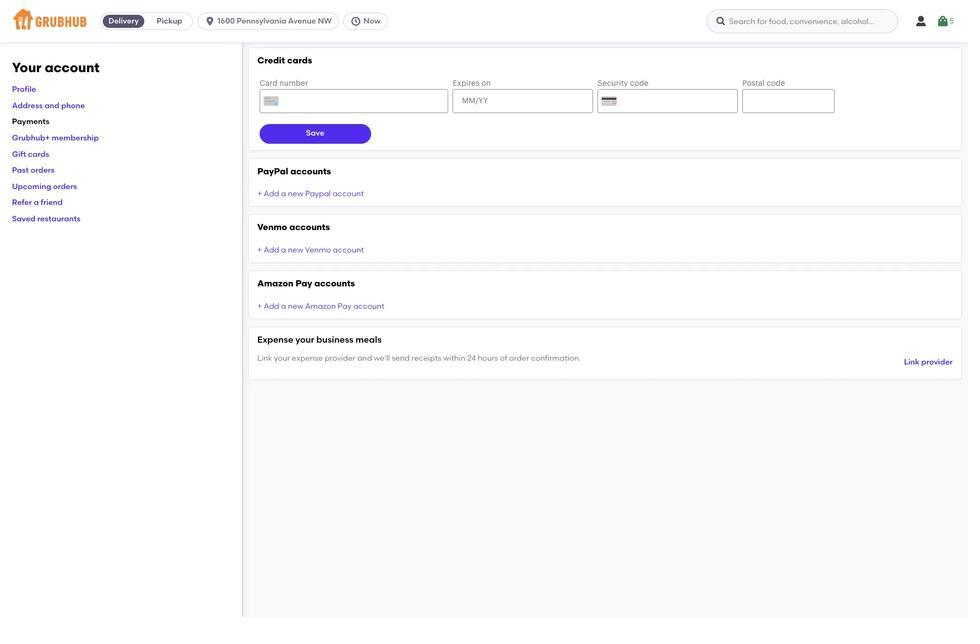 Task type: vqa. For each thing, say whether or not it's contained in the screenshot.
Save This Restaurant "button"
no



Task type: describe. For each thing, give the bounding box(es) containing it.
order
[[510, 354, 530, 363]]

saved restaurants
[[12, 214, 81, 224]]

grubhub+ membership
[[12, 134, 99, 143]]

a for amazon
[[281, 302, 286, 311]]

pickup
[[157, 16, 183, 26]]

0 horizontal spatial and
[[45, 101, 59, 110]]

pickup button
[[147, 13, 193, 30]]

new for paypal
[[288, 189, 304, 199]]

your for link
[[274, 354, 290, 363]]

+ add a new amazon pay account
[[258, 302, 385, 311]]

add for amazon pay accounts
[[264, 302, 279, 311]]

past orders
[[12, 166, 55, 175]]

saved
[[12, 214, 35, 224]]

venmo accounts
[[258, 222, 330, 233]]

+ for paypal accounts
[[258, 189, 262, 199]]

a for venmo
[[281, 246, 286, 255]]

upcoming orders link
[[12, 182, 77, 191]]

expense
[[292, 354, 323, 363]]

a for paypal
[[281, 189, 286, 199]]

1 horizontal spatial venmo
[[305, 246, 331, 255]]

accounts for venmo accounts
[[290, 222, 330, 233]]

+ add a new venmo account link
[[258, 246, 364, 255]]

now
[[364, 16, 381, 26]]

expense
[[258, 335, 294, 345]]

send
[[392, 354, 410, 363]]

gift cards link
[[12, 150, 49, 159]]

save button
[[260, 124, 371, 144]]

link provider button
[[905, 353, 954, 373]]

svg image for now
[[351, 16, 362, 27]]

new for amazon
[[288, 302, 304, 311]]

+ add a new paypal account link
[[258, 189, 364, 199]]

paypal
[[258, 166, 289, 176]]

within
[[444, 354, 466, 363]]

address and phone link
[[12, 101, 85, 110]]

Search for food, convenience, alcohol... search field
[[707, 9, 899, 33]]

orders for past orders
[[31, 166, 55, 175]]

0 horizontal spatial amazon
[[258, 279, 294, 289]]

friend
[[41, 198, 63, 208]]

+ for venmo accounts
[[258, 246, 262, 255]]

gift
[[12, 150, 26, 159]]

profile
[[12, 85, 36, 94]]

payments link
[[12, 117, 49, 127]]

credit
[[258, 55, 285, 66]]

+ add a new venmo account
[[258, 246, 364, 255]]

account up phone
[[45, 60, 100, 76]]

past orders link
[[12, 166, 55, 175]]

24
[[468, 354, 476, 363]]

payments
[[12, 117, 49, 127]]

restaurants
[[37, 214, 81, 224]]

of
[[500, 354, 508, 363]]

1600 pennsylvania avenue nw
[[218, 16, 332, 26]]

0 vertical spatial pay
[[296, 279, 313, 289]]

main navigation navigation
[[0, 0, 969, 43]]

refer a friend
[[12, 198, 63, 208]]

svg image for 5
[[937, 15, 950, 28]]

save
[[306, 129, 325, 138]]

link your expense provider and we'll send receipts within 24 hours of order confirmation. link provider
[[258, 354, 954, 367]]

2 svg image from the left
[[716, 16, 727, 27]]

paypal accounts
[[258, 166, 331, 176]]

delivery
[[109, 16, 139, 26]]

+ add a new paypal account
[[258, 189, 364, 199]]

refer
[[12, 198, 32, 208]]

save link
[[258, 78, 954, 144]]

past
[[12, 166, 29, 175]]

orders for upcoming orders
[[53, 182, 77, 191]]



Task type: locate. For each thing, give the bounding box(es) containing it.
2 + from the top
[[258, 246, 262, 255]]

0 vertical spatial your
[[296, 335, 315, 345]]

nw
[[318, 16, 332, 26]]

orders
[[31, 166, 55, 175], [53, 182, 77, 191]]

and left the "we'll"
[[358, 354, 372, 363]]

delivery button
[[101, 13, 147, 30]]

amazon
[[258, 279, 294, 289], [305, 302, 336, 311]]

1 horizontal spatial amazon
[[305, 302, 336, 311]]

paypal
[[305, 189, 331, 199]]

cards right credit
[[287, 55, 312, 66]]

0 horizontal spatial svg image
[[351, 16, 362, 27]]

1 add from the top
[[264, 189, 279, 199]]

a
[[281, 189, 286, 199], [34, 198, 39, 208], [281, 246, 286, 255], [281, 302, 286, 311]]

add
[[264, 189, 279, 199], [264, 246, 279, 255], [264, 302, 279, 311]]

svg image
[[915, 15, 928, 28], [937, 15, 950, 28], [351, 16, 362, 27]]

pay up "business" on the bottom
[[338, 302, 352, 311]]

0 vertical spatial orders
[[31, 166, 55, 175]]

cards
[[287, 55, 312, 66], [28, 150, 49, 159]]

add for venmo accounts
[[264, 246, 279, 255]]

your
[[12, 60, 41, 76]]

0 vertical spatial +
[[258, 189, 262, 199]]

1 horizontal spatial svg image
[[716, 16, 727, 27]]

0 horizontal spatial your
[[274, 354, 290, 363]]

1 horizontal spatial svg image
[[915, 15, 928, 28]]

1 horizontal spatial pay
[[338, 302, 352, 311]]

5 button
[[937, 11, 955, 31]]

new down venmo accounts
[[288, 246, 304, 255]]

new for venmo
[[288, 246, 304, 255]]

phone
[[61, 101, 85, 110]]

5
[[950, 16, 955, 26]]

+ down venmo accounts
[[258, 246, 262, 255]]

1 vertical spatial amazon
[[305, 302, 336, 311]]

pennsylvania
[[237, 16, 287, 26]]

your inside link your expense provider and we'll send receipts within 24 hours of order confirmation. link provider
[[274, 354, 290, 363]]

account
[[45, 60, 100, 76], [333, 189, 364, 199], [333, 246, 364, 255], [354, 302, 385, 311]]

2 vertical spatial new
[[288, 302, 304, 311]]

0 horizontal spatial pay
[[296, 279, 313, 289]]

+ for amazon pay accounts
[[258, 302, 262, 311]]

+
[[258, 189, 262, 199], [258, 246, 262, 255], [258, 302, 262, 311]]

amazon down amazon pay accounts
[[305, 302, 336, 311]]

0 vertical spatial amazon
[[258, 279, 294, 289]]

upcoming
[[12, 182, 51, 191]]

+ down paypal
[[258, 189, 262, 199]]

your for expense
[[296, 335, 315, 345]]

1 + from the top
[[258, 189, 262, 199]]

cards up past orders
[[28, 150, 49, 159]]

2 vertical spatial add
[[264, 302, 279, 311]]

svg image inside now 'button'
[[351, 16, 362, 27]]

0 horizontal spatial link
[[258, 354, 272, 363]]

new
[[288, 189, 304, 199], [288, 246, 304, 255], [288, 302, 304, 311]]

amazon down + add a new venmo account
[[258, 279, 294, 289]]

0 horizontal spatial svg image
[[205, 16, 216, 27]]

now button
[[344, 13, 392, 30]]

2 horizontal spatial svg image
[[937, 15, 950, 28]]

your down expense
[[274, 354, 290, 363]]

and left phone
[[45, 101, 59, 110]]

0 horizontal spatial cards
[[28, 150, 49, 159]]

accounts
[[291, 166, 331, 176], [290, 222, 330, 233], [315, 279, 355, 289]]

2 vertical spatial +
[[258, 302, 262, 311]]

cards for gift cards
[[28, 150, 49, 159]]

hours
[[478, 354, 499, 363]]

1600
[[218, 16, 235, 26]]

1 horizontal spatial and
[[358, 354, 372, 363]]

upcoming orders
[[12, 182, 77, 191]]

membership
[[52, 134, 99, 143]]

and
[[45, 101, 59, 110], [358, 354, 372, 363]]

amazon pay accounts
[[258, 279, 355, 289]]

1 vertical spatial +
[[258, 246, 262, 255]]

venmo up + add a new venmo account link
[[258, 222, 287, 233]]

we'll
[[374, 354, 390, 363]]

0 horizontal spatial venmo
[[258, 222, 287, 233]]

account up amazon pay accounts
[[333, 246, 364, 255]]

1 vertical spatial and
[[358, 354, 372, 363]]

link
[[258, 354, 272, 363], [905, 358, 920, 367]]

svg image inside 1600 pennsylvania avenue nw button
[[205, 16, 216, 27]]

1 vertical spatial orders
[[53, 182, 77, 191]]

2 new from the top
[[288, 246, 304, 255]]

saved restaurants link
[[12, 214, 81, 224]]

1 vertical spatial cards
[[28, 150, 49, 159]]

3 new from the top
[[288, 302, 304, 311]]

accounts up + add a new venmo account link
[[290, 222, 330, 233]]

1 horizontal spatial cards
[[287, 55, 312, 66]]

1 vertical spatial venmo
[[305, 246, 331, 255]]

0 vertical spatial cards
[[287, 55, 312, 66]]

0 vertical spatial and
[[45, 101, 59, 110]]

a down paypal accounts
[[281, 189, 286, 199]]

accounts for paypal accounts
[[291, 166, 331, 176]]

gift cards
[[12, 150, 49, 159]]

credit cards
[[258, 55, 312, 66]]

add down venmo accounts
[[264, 246, 279, 255]]

expense your business meals
[[258, 335, 382, 345]]

cards for credit cards
[[287, 55, 312, 66]]

0 vertical spatial new
[[288, 189, 304, 199]]

1 vertical spatial accounts
[[290, 222, 330, 233]]

grubhub+ membership link
[[12, 134, 99, 143]]

address
[[12, 101, 43, 110]]

meals
[[356, 335, 382, 345]]

profile link
[[12, 85, 36, 94]]

1 svg image from the left
[[205, 16, 216, 27]]

grubhub+
[[12, 134, 50, 143]]

confirmation.
[[532, 354, 581, 363]]

orders up the upcoming orders link
[[31, 166, 55, 175]]

svg image
[[205, 16, 216, 27], [716, 16, 727, 27]]

accounts up "+ add a new amazon pay account"
[[315, 279, 355, 289]]

accounts up + add a new paypal account
[[291, 166, 331, 176]]

0 horizontal spatial provider
[[325, 354, 356, 363]]

account right paypal
[[333, 189, 364, 199]]

provider
[[325, 354, 356, 363], [922, 358, 954, 367]]

2 add from the top
[[264, 246, 279, 255]]

add for paypal accounts
[[264, 189, 279, 199]]

new left paypal
[[288, 189, 304, 199]]

svg image inside 5 button
[[937, 15, 950, 28]]

1 new from the top
[[288, 189, 304, 199]]

avenue
[[288, 16, 316, 26]]

3 add from the top
[[264, 302, 279, 311]]

a right refer
[[34, 198, 39, 208]]

1 vertical spatial your
[[274, 354, 290, 363]]

and inside link your expense provider and we'll send receipts within 24 hours of order confirmation. link provider
[[358, 354, 372, 363]]

address and phone
[[12, 101, 85, 110]]

1 vertical spatial add
[[264, 246, 279, 255]]

a down amazon pay accounts
[[281, 302, 286, 311]]

pay
[[296, 279, 313, 289], [338, 302, 352, 311]]

your up the expense
[[296, 335, 315, 345]]

1 horizontal spatial your
[[296, 335, 315, 345]]

0 vertical spatial accounts
[[291, 166, 331, 176]]

0 vertical spatial add
[[264, 189, 279, 199]]

refer a friend link
[[12, 198, 63, 208]]

venmo down venmo accounts
[[305, 246, 331, 255]]

add down paypal
[[264, 189, 279, 199]]

your
[[296, 335, 315, 345], [274, 354, 290, 363]]

pay up + add a new amazon pay account link
[[296, 279, 313, 289]]

+ up expense
[[258, 302, 262, 311]]

add up expense
[[264, 302, 279, 311]]

orders up friend
[[53, 182, 77, 191]]

your account
[[12, 60, 100, 76]]

3 + from the top
[[258, 302, 262, 311]]

0 vertical spatial venmo
[[258, 222, 287, 233]]

2 vertical spatial accounts
[[315, 279, 355, 289]]

a down venmo accounts
[[281, 246, 286, 255]]

1 vertical spatial pay
[[338, 302, 352, 311]]

1 horizontal spatial link
[[905, 358, 920, 367]]

venmo
[[258, 222, 287, 233], [305, 246, 331, 255]]

receipts
[[412, 354, 442, 363]]

+ add a new amazon pay account link
[[258, 302, 385, 311]]

1600 pennsylvania avenue nw button
[[198, 13, 344, 30]]

business
[[317, 335, 354, 345]]

account up meals
[[354, 302, 385, 311]]

new down amazon pay accounts
[[288, 302, 304, 311]]

1 horizontal spatial provider
[[922, 358, 954, 367]]

1 vertical spatial new
[[288, 246, 304, 255]]



